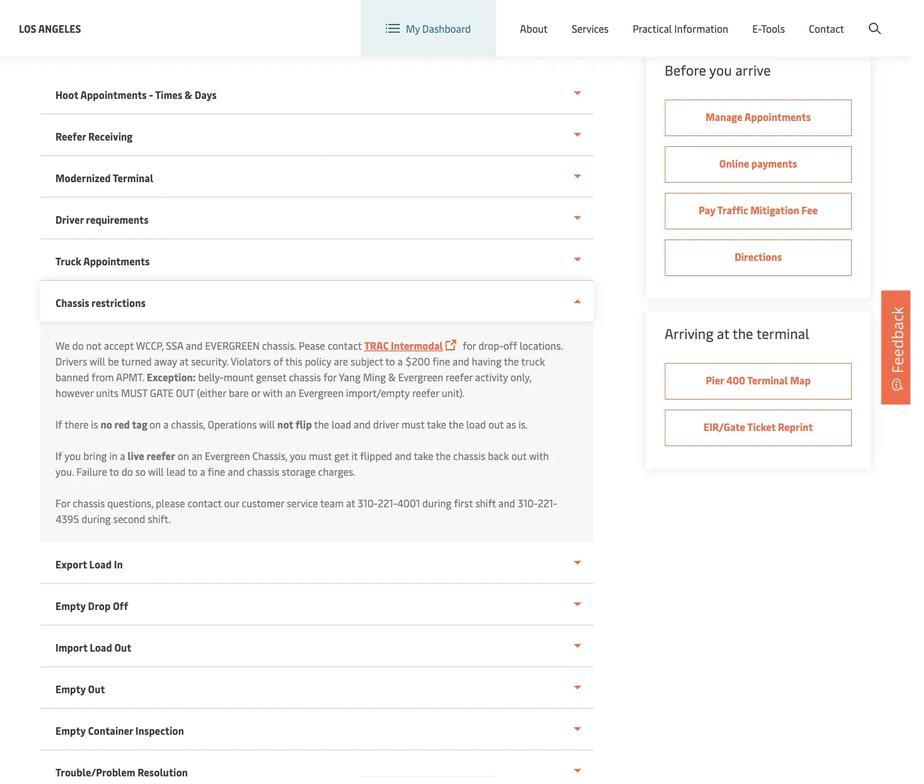 Task type: vqa. For each thing, say whether or not it's contained in the screenshot.
the topmost Results
no



Task type: describe. For each thing, give the bounding box(es) containing it.
2 load from the left
[[466, 418, 486, 431]]

and inside for chassis questions, please contact our customer service team at 310-221-4001 during first shift and 310-221- 4395 during second shift.
[[499, 497, 515, 510]]

container
[[88, 724, 133, 738]]

0 vertical spatial must
[[401, 418, 425, 431]]

drop-
[[478, 339, 504, 353]]

reprint
[[778, 420, 813, 434]]

apmt.
[[116, 370, 144, 384]]

export load in
[[55, 558, 123, 571]]

locations.
[[520, 339, 563, 353]]

a inside for drop-off locations. drivers will be turned away at security. violators of this policy are subject to a $200 fine and having the truck banned from apmt.
[[398, 355, 403, 368]]

you for before
[[709, 61, 732, 79]]

do inside on an evergreen chassis, you must get it flipped and take the chassis back out with you. failure to do so will lead to a fine and chassis storage charges.
[[121, 465, 133, 479]]

we do not accept wccp, ssa and evergreen chassis. pease contact
[[55, 339, 362, 353]]

login / create account link
[[762, 0, 887, 37]]

and up our
[[228, 465, 245, 479]]

activity
[[475, 370, 508, 384]]

chassis down chassis,
[[247, 465, 279, 479]]

fee
[[802, 203, 818, 217]]

be
[[108, 355, 119, 368]]

we
[[55, 339, 70, 353]]

chassis restrictions button
[[40, 281, 594, 322]]

appointments for hoot
[[80, 88, 147, 102]]

contact inside for chassis questions, please contact our customer service team at 310-221-4001 during first shift and 310-221- 4395 during second shift.
[[188, 497, 222, 510]]

second
[[113, 512, 145, 526]]

lead
[[166, 465, 186, 479]]

chassis restrictions
[[55, 296, 146, 310]]

e-
[[752, 22, 761, 35]]

chassis.
[[262, 339, 296, 353]]

before
[[665, 61, 706, 79]]

fine inside for drop-off locations. drivers will be turned away at security. violators of this policy are subject to a $200 fine and having the truck banned from apmt.
[[433, 355, 450, 368]]

trac
[[364, 339, 389, 353]]

eir/gate
[[704, 420, 745, 434]]

get
[[334, 449, 349, 463]]

violators
[[231, 355, 271, 368]]

about
[[520, 22, 548, 35]]

banned
[[55, 370, 89, 384]]

export
[[55, 558, 87, 571]]

online payments link
[[665, 146, 852, 183]]

empty out
[[55, 683, 105, 696]]

services button
[[572, 0, 609, 57]]

restrictions
[[92, 296, 146, 310]]

pier 400 terminal map
[[706, 374, 811, 387]]

out inside dropdown button
[[114, 641, 131, 655]]

gate
[[150, 386, 174, 400]]

pay traffic mitigation fee link
[[665, 193, 852, 230]]

account
[[850, 12, 887, 25]]

menu
[[700, 12, 725, 25]]

switch location
[[556, 12, 628, 25]]

accept
[[104, 339, 134, 353]]

practical information button
[[633, 0, 729, 57]]

so
[[135, 465, 146, 479]]

export load in button
[[40, 543, 594, 585]]

1 horizontal spatial not
[[277, 418, 293, 431]]

inspection
[[135, 724, 184, 738]]

driver requirements
[[55, 213, 149, 226]]

map
[[790, 374, 811, 387]]

4001
[[397, 497, 420, 510]]

and right 'flipped'
[[395, 449, 412, 463]]

will inside for drop-off locations. drivers will be turned away at security. violators of this policy are subject to a $200 fine and having the truck banned from apmt.
[[90, 355, 105, 368]]

from
[[92, 370, 114, 384]]

mount
[[224, 370, 254, 384]]

1 horizontal spatial to
[[188, 465, 198, 479]]

empty container inspection
[[55, 724, 184, 738]]

switch
[[556, 12, 586, 25]]

practical information
[[633, 22, 729, 35]]

for drop-off locations. drivers will be turned away at security. violators of this policy are subject to a $200 fine and having the truck banned from apmt.
[[55, 339, 563, 384]]

take inside on an evergreen chassis, you must get it flipped and take the chassis back out with you. failure to do so will lead to a fine and chassis storage charges.
[[414, 449, 433, 463]]

an inside on an evergreen chassis, you must get it flipped and take the chassis back out with you. failure to do so will lead to a fine and chassis storage charges.
[[191, 449, 202, 463]]

for inside for drop-off locations. drivers will be turned away at security. violators of this policy are subject to a $200 fine and having the truck banned from apmt.
[[463, 339, 476, 353]]

our
[[224, 497, 239, 510]]

services
[[572, 22, 609, 35]]

the left terminal
[[733, 324, 753, 343]]

manage appointments link
[[665, 100, 852, 136]]

2 310- from the left
[[518, 497, 538, 510]]

an inside the belly-mount genset chassis for yang ming & evergreen reefer activity only, however units must gate out (either bare or with an evergreen import/empty reefer unit).
[[285, 386, 296, 400]]

a inside on an evergreen chassis, you must get it flipped and take the chassis back out with you. failure to do so will lead to a fine and chassis storage charges.
[[200, 465, 205, 479]]

storage
[[282, 465, 316, 479]]

drivers
[[55, 355, 87, 368]]

driver requirements button
[[40, 198, 594, 240]]

is
[[91, 418, 98, 431]]

chassis,
[[171, 418, 205, 431]]

feedback
[[887, 307, 907, 374]]

arriving
[[665, 324, 714, 343]]

for inside the belly-mount genset chassis for yang ming & evergreen reefer activity only, however units must gate out (either bare or with an evergreen import/empty reefer unit).
[[324, 370, 337, 384]]

requirements
[[86, 213, 149, 226]]

back
[[488, 449, 509, 463]]

evergreen
[[205, 339, 260, 353]]

out
[[176, 386, 194, 400]]

1 load from the left
[[332, 418, 351, 431]]

chassis left back
[[453, 449, 485, 463]]

trac intermodal
[[364, 339, 443, 353]]

online payments
[[719, 157, 797, 170]]

-
[[149, 88, 153, 102]]

global
[[668, 12, 697, 25]]

create
[[819, 12, 848, 25]]

to inside for drop-off locations. drivers will be turned away at security. violators of this policy are subject to a $200 fine and having the truck banned from apmt.
[[386, 355, 395, 368]]

questions,
[[107, 497, 153, 510]]

only,
[[511, 370, 532, 384]]

arriving at the terminal
[[665, 324, 809, 343]]

empty for empty out
[[55, 683, 86, 696]]

angeles
[[38, 21, 81, 35]]

team
[[320, 497, 344, 510]]

empty drop off button
[[40, 585, 594, 626]]

2 221- from the left
[[538, 497, 557, 510]]

chassis inside for chassis questions, please contact our customer service team at 310-221-4001 during first shift and 310-221- 4395 during second shift.
[[73, 497, 105, 510]]

units
[[96, 386, 119, 400]]

0 horizontal spatial not
[[86, 339, 101, 353]]

terminal inside "modernized terminal" dropdown button
[[113, 171, 153, 185]]

for
[[55, 497, 70, 510]]

in
[[114, 558, 123, 571]]

the right flip in the bottom left of the page
[[314, 418, 329, 431]]

shift.
[[148, 512, 171, 526]]

if there is no red tag on a chassis, operations will not flip the load and driver must take the load out as is.
[[55, 418, 528, 431]]

empty out button
[[40, 668, 594, 709]]

manage appointments
[[706, 110, 811, 124]]

if for if there is no red tag on a chassis, operations will not flip the load and driver must take the load out as is.
[[55, 418, 62, 431]]

truck appointments button
[[40, 240, 594, 281]]

you.
[[55, 465, 74, 479]]

my
[[406, 22, 420, 35]]

0 horizontal spatial to
[[109, 465, 119, 479]]

bring
[[83, 449, 107, 463]]



Task type: locate. For each thing, give the bounding box(es) containing it.
1 221- from the left
[[378, 497, 397, 510]]

1 vertical spatial during
[[82, 512, 111, 526]]

0 vertical spatial out
[[489, 418, 504, 431]]

at right team
[[346, 497, 355, 510]]

1 horizontal spatial you
[[290, 449, 306, 463]]

1 horizontal spatial an
[[285, 386, 296, 400]]

0 vertical spatial terminal
[[113, 171, 153, 185]]

contact up are
[[328, 339, 362, 353]]

appointments up payments
[[745, 110, 811, 124]]

1 horizontal spatial out
[[114, 641, 131, 655]]

please
[[156, 497, 185, 510]]

1 horizontal spatial evergreen
[[299, 386, 344, 400]]

appointments left -
[[80, 88, 147, 102]]

reefer
[[55, 130, 86, 143]]

2 horizontal spatial you
[[709, 61, 732, 79]]

drop
[[88, 599, 111, 613]]

will right so
[[148, 465, 164, 479]]

1 vertical spatial will
[[259, 418, 275, 431]]

out right back
[[512, 449, 527, 463]]

0 vertical spatial load
[[89, 558, 112, 571]]

1 horizontal spatial during
[[422, 497, 452, 510]]

a down trac intermodal link on the left top of the page
[[398, 355, 403, 368]]

1 horizontal spatial must
[[401, 418, 425, 431]]

and right 'shift'
[[499, 497, 515, 510]]

will left be
[[90, 355, 105, 368]]

1 vertical spatial out
[[88, 683, 105, 696]]

1 vertical spatial reefer
[[147, 449, 175, 463]]

1 horizontal spatial out
[[512, 449, 527, 463]]

1 vertical spatial load
[[90, 641, 112, 655]]

1 horizontal spatial contact
[[328, 339, 362, 353]]

and inside for drop-off locations. drivers will be turned away at security. violators of this policy are subject to a $200 fine and having the truck banned from apmt.
[[453, 355, 469, 368]]

on right "tag"
[[149, 418, 161, 431]]

(either
[[197, 386, 226, 400]]

for chassis questions, please contact our customer service team at 310-221-4001 during first shift and 310-221- 4395 during second shift.
[[55, 497, 557, 526]]

1 vertical spatial an
[[191, 449, 202, 463]]

away
[[154, 355, 177, 368]]

reefer receiving button
[[40, 115, 594, 156]]

you left arrive
[[709, 61, 732, 79]]

0 vertical spatial out
[[114, 641, 131, 655]]

out inside 'dropdown button'
[[88, 683, 105, 696]]

to down trac intermodal link on the left top of the page
[[386, 355, 395, 368]]

& inside dropdown button
[[185, 88, 192, 102]]

are
[[334, 355, 348, 368]]

during
[[422, 497, 452, 510], [82, 512, 111, 526]]

0 horizontal spatial contact
[[188, 497, 222, 510]]

empty left drop at bottom left
[[55, 599, 86, 613]]

1 vertical spatial fine
[[208, 465, 225, 479]]

in
[[109, 449, 117, 463]]

1 horizontal spatial at
[[346, 497, 355, 510]]

1 vertical spatial &
[[388, 370, 396, 384]]

must
[[121, 386, 147, 400]]

must right driver
[[401, 418, 425, 431]]

0 vertical spatial for
[[463, 339, 476, 353]]

1 horizontal spatial for
[[463, 339, 476, 353]]

will inside on an evergreen chassis, you must get it flipped and take the chassis back out with you. failure to do so will lead to a fine and chassis storage charges.
[[148, 465, 164, 479]]

1 vertical spatial appointments
[[745, 110, 811, 124]]

trac intermodal link
[[364, 339, 443, 353]]

off
[[504, 339, 517, 353]]

1 if from the top
[[55, 418, 62, 431]]

310- right 'shift'
[[518, 497, 538, 510]]

arrive
[[735, 61, 771, 79]]

evergreen inside on an evergreen chassis, you must get it flipped and take the chassis back out with you. failure to do so will lead to a fine and chassis storage charges.
[[205, 449, 250, 463]]

an down chassis,
[[191, 449, 202, 463]]

out down off
[[114, 641, 131, 655]]

/
[[812, 12, 816, 25]]

at for locations.
[[179, 355, 189, 368]]

with inside on an evergreen chassis, you must get it flipped and take the chassis back out with you. failure to do so will lead to a fine and chassis storage charges.
[[529, 449, 549, 463]]

modernized terminal button
[[40, 156, 594, 198]]

0 vertical spatial not
[[86, 339, 101, 353]]

contact button
[[809, 0, 844, 57]]

driver
[[55, 213, 84, 226]]

a
[[398, 355, 403, 368], [163, 418, 169, 431], [120, 449, 125, 463], [200, 465, 205, 479]]

tools
[[761, 22, 785, 35]]

1 vertical spatial not
[[277, 418, 293, 431]]

will up chassis,
[[259, 418, 275, 431]]

chassis
[[289, 370, 321, 384], [453, 449, 485, 463], [247, 465, 279, 479], [73, 497, 105, 510]]

0 horizontal spatial you
[[64, 449, 81, 463]]

an down genset
[[285, 386, 296, 400]]

appointments for manage
[[745, 110, 811, 124]]

load right import
[[90, 641, 112, 655]]

having
[[472, 355, 502, 368]]

reefer up lead
[[147, 449, 175, 463]]

0 horizontal spatial during
[[82, 512, 111, 526]]

terminal up requirements
[[113, 171, 153, 185]]

2 horizontal spatial will
[[259, 418, 275, 431]]

load inside the import load out dropdown button
[[90, 641, 112, 655]]

2 horizontal spatial to
[[386, 355, 395, 368]]

at right arriving
[[717, 324, 730, 343]]

1 horizontal spatial load
[[466, 418, 486, 431]]

0 vertical spatial at
[[717, 324, 730, 343]]

0 horizontal spatial out
[[489, 418, 504, 431]]

0 vertical spatial contact
[[328, 339, 362, 353]]

no
[[101, 418, 112, 431]]

live
[[128, 449, 144, 463]]

appointments for truck
[[83, 254, 150, 268]]

pease
[[299, 339, 325, 353]]

load left in
[[89, 558, 112, 571]]

take right 'flipped'
[[414, 449, 433, 463]]

operations
[[208, 418, 257, 431]]

0 vertical spatial empty
[[55, 599, 86, 613]]

the inside on an evergreen chassis, you must get it flipped and take the chassis back out with you. failure to do so will lead to a fine and chassis storage charges.
[[436, 449, 451, 463]]

you inside on an evergreen chassis, you must get it flipped and take the chassis back out with you. failure to do so will lead to a fine and chassis storage charges.
[[290, 449, 306, 463]]

if for if you bring in a live reefer
[[55, 449, 62, 463]]

terminal inside the pier 400 terminal map link
[[747, 374, 788, 387]]

to down the in
[[109, 465, 119, 479]]

1 vertical spatial empty
[[55, 683, 86, 696]]

310- right team
[[358, 497, 378, 510]]

load for export
[[89, 558, 112, 571]]

2 if from the top
[[55, 449, 62, 463]]

is.
[[519, 418, 528, 431]]

1 vertical spatial contact
[[188, 497, 222, 510]]

and
[[186, 339, 203, 353], [453, 355, 469, 368], [354, 418, 371, 431], [395, 449, 412, 463], [228, 465, 245, 479], [499, 497, 515, 510]]

a left chassis,
[[163, 418, 169, 431]]

221- right 'shift'
[[538, 497, 557, 510]]

with down genset
[[263, 386, 283, 400]]

terminal right 400
[[747, 374, 788, 387]]

1 horizontal spatial 221-
[[538, 497, 557, 510]]

must left get
[[309, 449, 332, 463]]

a right the in
[[120, 449, 125, 463]]

global menu button
[[640, 0, 738, 38]]

0 horizontal spatial 310-
[[358, 497, 378, 510]]

1 310- from the left
[[358, 497, 378, 510]]

empty for empty drop off
[[55, 599, 86, 613]]

evergreen down policy
[[299, 386, 344, 400]]

a right lead
[[200, 465, 205, 479]]

0 horizontal spatial on
[[149, 418, 161, 431]]

0 horizontal spatial with
[[263, 386, 283, 400]]

1 horizontal spatial &
[[388, 370, 396, 384]]

221- down 'flipped'
[[378, 497, 397, 510]]

0 horizontal spatial terminal
[[113, 171, 153, 185]]

ssa
[[166, 339, 183, 353]]

empty container inspection button
[[40, 709, 594, 751]]

empty inside 'dropdown button'
[[55, 683, 86, 696]]

1 vertical spatial do
[[121, 465, 133, 479]]

0 vertical spatial do
[[72, 339, 84, 353]]

turned
[[121, 355, 152, 368]]

empty for empty container inspection
[[55, 724, 86, 738]]

security.
[[191, 355, 228, 368]]

belly-mount genset chassis for yang ming & evergreen reefer activity only, however units must gate out (either bare or with an evergreen import/empty reefer unit).
[[55, 370, 532, 400]]

payments
[[752, 157, 797, 170]]

for down are
[[324, 370, 337, 384]]

out down import load out
[[88, 683, 105, 696]]

and left driver
[[354, 418, 371, 431]]

fine up evergreen reefer
[[433, 355, 450, 368]]

0 horizontal spatial do
[[72, 339, 84, 353]]

the inside for drop-off locations. drivers will be turned away at security. violators of this policy are subject to a $200 fine and having the truck banned from apmt.
[[504, 355, 519, 368]]

0 horizontal spatial fine
[[208, 465, 225, 479]]

and left having
[[453, 355, 469, 368]]

out inside on an evergreen chassis, you must get it flipped and take the chassis back out with you. failure to do so will lead to a fine and chassis storage charges.
[[512, 449, 527, 463]]

0 horizontal spatial an
[[191, 449, 202, 463]]

contact left our
[[188, 497, 222, 510]]

& left days
[[185, 88, 192, 102]]

0 vertical spatial during
[[422, 497, 452, 510]]

on up lead
[[178, 449, 189, 463]]

0 horizontal spatial out
[[88, 683, 105, 696]]

on inside on an evergreen chassis, you must get it flipped and take the chassis back out with you. failure to do so will lead to a fine and chassis storage charges.
[[178, 449, 189, 463]]

during left first
[[422, 497, 452, 510]]

shift
[[475, 497, 496, 510]]

tag
[[132, 418, 147, 431]]

you up the storage
[[290, 449, 306, 463]]

1 vertical spatial on
[[178, 449, 189, 463]]

take down unit).
[[427, 418, 447, 431]]

traffic
[[717, 203, 748, 217]]

at down ssa
[[179, 355, 189, 368]]

1 vertical spatial terminal
[[747, 374, 788, 387]]

2 vertical spatial will
[[148, 465, 164, 479]]

1 horizontal spatial 310-
[[518, 497, 538, 510]]

fine up our
[[208, 465, 225, 479]]

1 vertical spatial out
[[512, 449, 527, 463]]

evergreen down operations on the bottom left of the page
[[205, 449, 250, 463]]

los angeles
[[19, 21, 81, 35]]

0 vertical spatial will
[[90, 355, 105, 368]]

& right ming
[[388, 370, 396, 384]]

for left drop-
[[463, 339, 476, 353]]

do left so
[[121, 465, 133, 479]]

0 vertical spatial &
[[185, 88, 192, 102]]

0 horizontal spatial evergreen
[[205, 449, 250, 463]]

0 vertical spatial on
[[149, 418, 161, 431]]

not left accept
[[86, 339, 101, 353]]

load inside export load in dropdown button
[[89, 558, 112, 571]]

3 empty from the top
[[55, 724, 86, 738]]

and right ssa
[[186, 339, 203, 353]]

customer
[[242, 497, 284, 510]]

load left as at bottom right
[[466, 418, 486, 431]]

1 vertical spatial evergreen
[[205, 449, 250, 463]]

0 horizontal spatial must
[[309, 449, 332, 463]]

hoot appointments - times & days
[[55, 88, 217, 102]]

0 horizontal spatial &
[[185, 88, 192, 102]]

0 vertical spatial an
[[285, 386, 296, 400]]

not left flip in the bottom left of the page
[[277, 418, 293, 431]]

evergreen inside the belly-mount genset chassis for yang ming & evergreen reefer activity only, however units must gate out (either bare or with an evergreen import/empty reefer unit).
[[299, 386, 344, 400]]

reefer inside the belly-mount genset chassis for yang ming & evergreen reefer activity only, however units must gate out (either bare or with an evergreen import/empty reefer unit).
[[412, 386, 439, 400]]

empty drop off
[[55, 599, 128, 613]]

load
[[332, 418, 351, 431], [466, 418, 486, 431]]

0 horizontal spatial load
[[332, 418, 351, 431]]

empty down import
[[55, 683, 86, 696]]

if left there
[[55, 418, 62, 431]]

$200
[[405, 355, 430, 368]]

with right back
[[529, 449, 549, 463]]

0 vertical spatial reefer
[[412, 386, 439, 400]]

service
[[287, 497, 318, 510]]

4395
[[55, 512, 79, 526]]

reefer
[[412, 386, 439, 400], [147, 449, 175, 463]]

the down unit).
[[449, 418, 464, 431]]

0 horizontal spatial will
[[90, 355, 105, 368]]

must inside on an evergreen chassis, you must get it flipped and take the chassis back out with you. failure to do so will lead to a fine and chassis storage charges.
[[309, 449, 332, 463]]

1 horizontal spatial on
[[178, 449, 189, 463]]

0 horizontal spatial reefer
[[147, 449, 175, 463]]

import
[[55, 641, 87, 655]]

to
[[386, 355, 395, 368], [109, 465, 119, 479], [188, 465, 198, 479]]

out left as at bottom right
[[489, 418, 504, 431]]

with inside the belly-mount genset chassis for yang ming & evergreen reefer activity only, however units must gate out (either bare or with an evergreen import/empty reefer unit).
[[263, 386, 283, 400]]

truck
[[55, 254, 81, 268]]

1 vertical spatial at
[[179, 355, 189, 368]]

2 vertical spatial at
[[346, 497, 355, 510]]

appointments down requirements
[[83, 254, 150, 268]]

0 vertical spatial evergreen
[[299, 386, 344, 400]]

1 horizontal spatial reefer
[[412, 386, 439, 400]]

1 vertical spatial take
[[414, 449, 433, 463]]

yang
[[339, 370, 361, 384]]

0 vertical spatial if
[[55, 418, 62, 431]]

chassis,
[[252, 449, 288, 463]]

chassis down this
[[289, 370, 321, 384]]

1 horizontal spatial terminal
[[747, 374, 788, 387]]

2 horizontal spatial at
[[717, 324, 730, 343]]

2 vertical spatial empty
[[55, 724, 86, 738]]

terminal
[[757, 324, 809, 343]]

empty left container
[[55, 724, 86, 738]]

load for import
[[90, 641, 112, 655]]

0 horizontal spatial at
[[179, 355, 189, 368]]

0 vertical spatial take
[[427, 418, 447, 431]]

fine
[[433, 355, 450, 368], [208, 465, 225, 479]]

1 empty from the top
[[55, 599, 86, 613]]

0 vertical spatial appointments
[[80, 88, 147, 102]]

truck
[[521, 355, 545, 368]]

online
[[719, 157, 749, 170]]

at inside for chassis questions, please contact our customer service team at 310-221-4001 during first shift and 310-221- 4395 during second shift.
[[346, 497, 355, 510]]

1 vertical spatial must
[[309, 449, 332, 463]]

0 vertical spatial fine
[[433, 355, 450, 368]]

reefer down evergreen reefer
[[412, 386, 439, 400]]

do right we
[[72, 339, 84, 353]]

1 horizontal spatial do
[[121, 465, 133, 479]]

appointments
[[80, 88, 147, 102], [745, 110, 811, 124], [83, 254, 150, 268]]

at inside for drop-off locations. drivers will be turned away at security. violators of this policy are subject to a $200 fine and having the truck banned from apmt.
[[179, 355, 189, 368]]

1 horizontal spatial with
[[529, 449, 549, 463]]

0 horizontal spatial for
[[324, 370, 337, 384]]

ticket
[[747, 420, 776, 434]]

my dashboard
[[406, 22, 471, 35]]

chassis inside the belly-mount genset chassis for yang ming & evergreen reefer activity only, however units must gate out (either bare or with an evergreen import/empty reefer unit).
[[289, 370, 321, 384]]

you for if
[[64, 449, 81, 463]]

1 vertical spatial with
[[529, 449, 549, 463]]

los
[[19, 21, 36, 35]]

1 vertical spatial if
[[55, 449, 62, 463]]

1 horizontal spatial will
[[148, 465, 164, 479]]

intermodal
[[391, 339, 443, 353]]

if up you.
[[55, 449, 62, 463]]

during right 4395
[[82, 512, 111, 526]]

chassis right for
[[73, 497, 105, 510]]

load up get
[[332, 418, 351, 431]]

belly-
[[198, 370, 224, 384]]

feedback button
[[882, 291, 911, 405]]

policy
[[305, 355, 331, 368]]

flip
[[296, 418, 312, 431]]

you up you.
[[64, 449, 81, 463]]

& inside the belly-mount genset chassis for yang ming & evergreen reefer activity only, however units must gate out (either bare or with an evergreen import/empty reefer unit).
[[388, 370, 396, 384]]

to right lead
[[188, 465, 198, 479]]

1 vertical spatial for
[[324, 370, 337, 384]]

the
[[733, 324, 753, 343], [504, 355, 519, 368], [314, 418, 329, 431], [449, 418, 464, 431], [436, 449, 451, 463]]

0 vertical spatial with
[[263, 386, 283, 400]]

ming
[[363, 370, 386, 384]]

at for please
[[346, 497, 355, 510]]

1 horizontal spatial fine
[[433, 355, 450, 368]]

do
[[72, 339, 84, 353], [121, 465, 133, 479]]

there
[[64, 418, 89, 431]]

out
[[114, 641, 131, 655], [88, 683, 105, 696]]

the left back
[[436, 449, 451, 463]]

fine inside on an evergreen chassis, you must get it flipped and take the chassis back out with you. failure to do so will lead to a fine and chassis storage charges.
[[208, 465, 225, 479]]

2 vertical spatial appointments
[[83, 254, 150, 268]]

my dashboard button
[[386, 0, 471, 57]]

400
[[726, 374, 745, 387]]

first
[[454, 497, 473, 510]]

the down 'off'
[[504, 355, 519, 368]]

2 empty from the top
[[55, 683, 86, 696]]

evergreen reefer
[[398, 370, 473, 384]]

0 horizontal spatial 221-
[[378, 497, 397, 510]]



